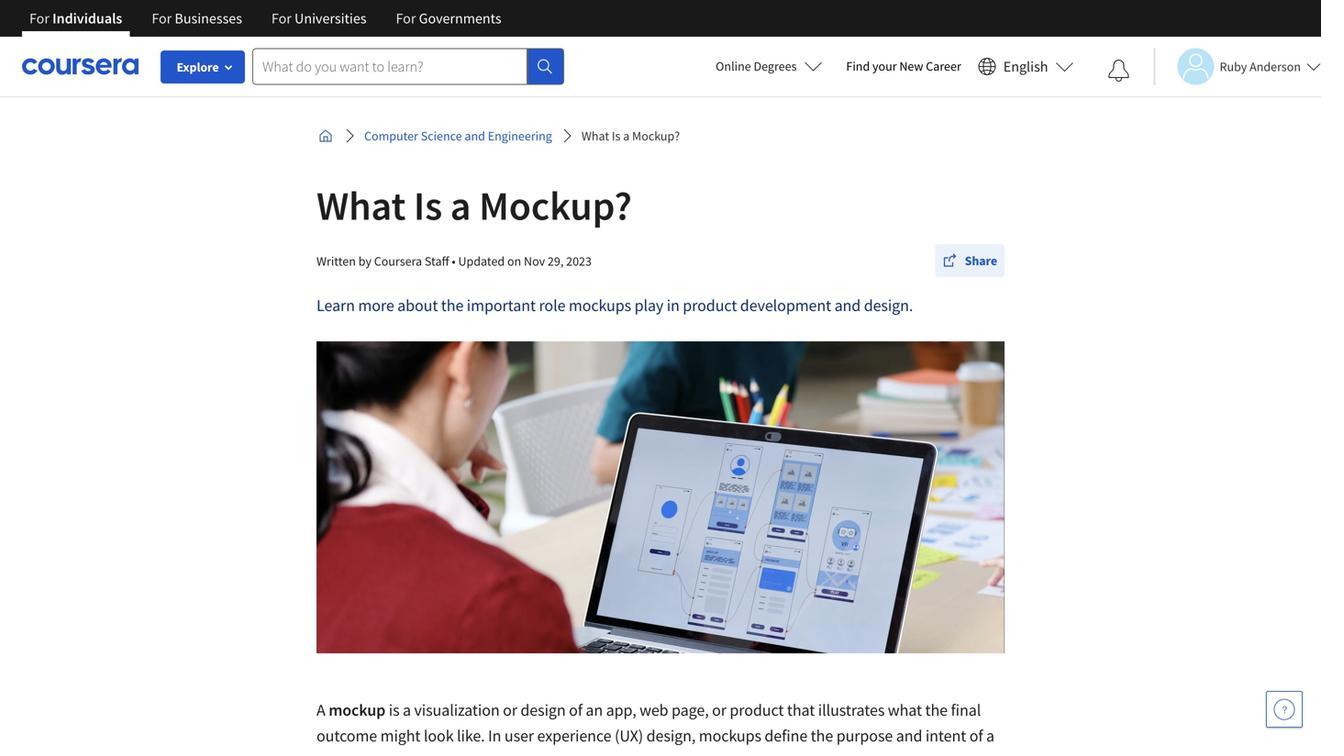 Task type: locate. For each thing, give the bounding box(es) containing it.
product
[[683, 295, 737, 316], [730, 700, 784, 721]]

what is a mockup? link
[[574, 119, 688, 152]]

•
[[452, 253, 456, 269]]

2 vertical spatial and
[[896, 726, 923, 746]]

online degrees button
[[701, 46, 837, 86]]

about
[[398, 295, 438, 316]]

the down 'that'
[[811, 726, 834, 746]]

ruby anderson
[[1220, 58, 1301, 75]]

mockups down page,
[[699, 726, 762, 746]]

for governments
[[396, 9, 502, 28]]

1 vertical spatial a
[[450, 180, 471, 231]]

a inside what is a mockup? link
[[623, 128, 630, 144]]

play
[[635, 295, 664, 316]]

0 horizontal spatial mockups
[[569, 295, 632, 316]]

0 horizontal spatial a
[[403, 700, 411, 721]]

for individuals
[[29, 9, 122, 28]]

app,
[[606, 700, 637, 721]]

is
[[612, 128, 621, 144], [414, 180, 442, 231]]

might
[[381, 726, 421, 746]]

mockups
[[569, 295, 632, 316], [699, 726, 762, 746]]

explore
[[177, 59, 219, 75]]

None search field
[[252, 48, 564, 85]]

computer
[[364, 128, 418, 144]]

updated
[[458, 253, 505, 269]]

1 horizontal spatial mockups
[[699, 726, 762, 746]]

of
[[569, 700, 583, 721], [970, 726, 983, 746]]

1 vertical spatial what
[[317, 180, 406, 231]]

1 horizontal spatial of
[[970, 726, 983, 746]]

0 vertical spatial mockups
[[569, 295, 632, 316]]

computer science and engineering link
[[357, 119, 560, 152]]

what
[[582, 128, 609, 144], [317, 180, 406, 231]]

1 for from the left
[[29, 9, 49, 28]]

web
[[640, 700, 669, 721]]

what is a mockup?
[[582, 128, 680, 144], [317, 180, 632, 231]]

0 horizontal spatial of
[[569, 700, 583, 721]]

0 horizontal spatial or
[[503, 700, 518, 721]]

0 vertical spatial a
[[623, 128, 630, 144]]

0 vertical spatial and
[[465, 128, 485, 144]]

1 vertical spatial the
[[926, 700, 948, 721]]

and
[[465, 128, 485, 144], [835, 295, 861, 316], [896, 726, 923, 746]]

science
[[421, 128, 462, 144]]

0 vertical spatial mockup?
[[632, 128, 680, 144]]

1 horizontal spatial what
[[582, 128, 609, 144]]

mockup?
[[632, 128, 680, 144], [479, 180, 632, 231]]

in
[[667, 295, 680, 316]]

for left businesses at the left
[[152, 9, 172, 28]]

for up what do you want to learn? text box
[[396, 9, 416, 28]]

of down final
[[970, 726, 983, 746]]

help center image
[[1274, 698, 1296, 721]]

a inside is a visualization or design of an app, web page, or product that illustrates what the final outcome might look like. in user experience (ux) design, mockups define the purpose and intent of
[[403, 700, 411, 721]]

design,
[[647, 726, 696, 746]]

1 vertical spatial mockups
[[699, 726, 762, 746]]

new
[[900, 58, 924, 74]]

design.
[[864, 295, 914, 316]]

experience
[[537, 726, 612, 746]]

a
[[623, 128, 630, 144], [450, 180, 471, 231], [403, 700, 411, 721]]

1 horizontal spatial or
[[712, 700, 727, 721]]

learn
[[317, 295, 355, 316]]

2 for from the left
[[152, 9, 172, 28]]

on
[[508, 253, 522, 269]]

0 horizontal spatial and
[[465, 128, 485, 144]]

user
[[505, 726, 534, 746]]

1 vertical spatial and
[[835, 295, 861, 316]]

look
[[424, 726, 454, 746]]

what up the by
[[317, 180, 406, 231]]

purpose
[[837, 726, 893, 746]]

share
[[965, 252, 998, 269]]

2 or from the left
[[712, 700, 727, 721]]

coursera image
[[22, 52, 139, 81]]

for left universities
[[272, 9, 292, 28]]

coursera
[[374, 253, 422, 269]]

online
[[716, 58, 751, 74]]

a mockup
[[317, 700, 386, 721]]

for businesses
[[152, 9, 242, 28]]

for left individuals
[[29, 9, 49, 28]]

online degrees
[[716, 58, 797, 74]]

2 horizontal spatial a
[[623, 128, 630, 144]]

that
[[787, 700, 815, 721]]

0 vertical spatial of
[[569, 700, 583, 721]]

an
[[586, 700, 603, 721]]

or
[[503, 700, 518, 721], [712, 700, 727, 721]]

mockups right role
[[569, 295, 632, 316]]

written
[[317, 253, 356, 269]]

1 vertical spatial is
[[414, 180, 442, 231]]

what right 'engineering'
[[582, 128, 609, 144]]

2 horizontal spatial the
[[926, 700, 948, 721]]

for for governments
[[396, 9, 416, 28]]

or right page,
[[712, 700, 727, 721]]

the right about on the left of the page
[[441, 295, 464, 316]]

or up user
[[503, 700, 518, 721]]

2 vertical spatial a
[[403, 700, 411, 721]]

define
[[765, 726, 808, 746]]

product inside is a visualization or design of an app, web page, or product that illustrates what the final outcome might look like. in user experience (ux) design, mockups define the purpose and intent of
[[730, 700, 784, 721]]

1 horizontal spatial is
[[612, 128, 621, 144]]

staff
[[425, 253, 449, 269]]

governments
[[419, 9, 502, 28]]

for for universities
[[272, 9, 292, 28]]

1 vertical spatial what is a mockup?
[[317, 180, 632, 231]]

the
[[441, 295, 464, 316], [926, 700, 948, 721], [811, 726, 834, 746]]

engineering
[[488, 128, 552, 144]]

of left an on the bottom of page
[[569, 700, 583, 721]]

universities
[[295, 9, 367, 28]]

for
[[29, 9, 49, 28], [152, 9, 172, 28], [272, 9, 292, 28], [396, 9, 416, 28]]

share button
[[936, 244, 1005, 277], [936, 244, 1005, 277]]

find
[[847, 58, 870, 74]]

0 horizontal spatial what
[[317, 180, 406, 231]]

find your new career
[[847, 58, 962, 74]]

businesses
[[175, 9, 242, 28]]

1 horizontal spatial mockup?
[[632, 128, 680, 144]]

find your new career link
[[837, 55, 971, 78]]

0 horizontal spatial mockup?
[[479, 180, 632, 231]]

product up define
[[730, 700, 784, 721]]

and right science
[[465, 128, 485, 144]]

for for businesses
[[152, 9, 172, 28]]

and left design.
[[835, 295, 861, 316]]

final
[[951, 700, 981, 721]]

2 vertical spatial the
[[811, 726, 834, 746]]

is
[[389, 700, 400, 721]]

mockups inside is a visualization or design of an app, web page, or product that illustrates what the final outcome might look like. in user experience (ux) design, mockups define the purpose and intent of
[[699, 726, 762, 746]]

4 for from the left
[[396, 9, 416, 28]]

for universities
[[272, 9, 367, 28]]

3 for from the left
[[272, 9, 292, 28]]

nov
[[524, 253, 545, 269]]

2 horizontal spatial and
[[896, 726, 923, 746]]

0 vertical spatial the
[[441, 295, 464, 316]]

29,
[[548, 253, 564, 269]]

and down what
[[896, 726, 923, 746]]

by
[[359, 253, 372, 269]]

1 vertical spatial product
[[730, 700, 784, 721]]

product right the in
[[683, 295, 737, 316]]

the up intent
[[926, 700, 948, 721]]



Task type: vqa. For each thing, say whether or not it's contained in the screenshot.
product
yes



Task type: describe. For each thing, give the bounding box(es) containing it.
1 horizontal spatial the
[[811, 726, 834, 746]]

outcome
[[317, 726, 377, 746]]

1 vertical spatial of
[[970, 726, 983, 746]]

0 vertical spatial is
[[612, 128, 621, 144]]

2023
[[566, 253, 592, 269]]

illustrates
[[818, 700, 885, 721]]

written by coursera staff • updated on nov 29, 2023
[[317, 253, 592, 269]]

page,
[[672, 700, 709, 721]]

1 vertical spatial mockup?
[[479, 180, 632, 231]]

in
[[488, 726, 502, 746]]

1 horizontal spatial and
[[835, 295, 861, 316]]

english
[[1004, 57, 1049, 76]]

computer science and engineering
[[364, 128, 552, 144]]

your
[[873, 58, 897, 74]]

show notifications image
[[1108, 60, 1130, 82]]

and inside is a visualization or design of an app, web page, or product that illustrates what the final outcome might look like. in user experience (ux) design, mockups define the purpose and intent of
[[896, 726, 923, 746]]

home image
[[318, 128, 333, 143]]

anderson
[[1250, 58, 1301, 75]]

0 horizontal spatial the
[[441, 295, 464, 316]]

career
[[926, 58, 962, 74]]

is a visualization or design of an app, web page, or product that illustrates what the final outcome might look like. in user experience (ux) design, mockups define the purpose and intent of 
[[317, 700, 995, 746]]

0 vertical spatial what is a mockup?
[[582, 128, 680, 144]]

[featured image] a ux designer in a red sweater works on a mockup on a laptop computer. image
[[317, 341, 1005, 654]]

development
[[741, 295, 832, 316]]

a
[[317, 700, 326, 721]]

1 or from the left
[[503, 700, 518, 721]]

design
[[521, 700, 566, 721]]

banner navigation
[[15, 0, 516, 37]]

more
[[358, 295, 394, 316]]

important
[[467, 295, 536, 316]]

(ux)
[[615, 726, 644, 746]]

role
[[539, 295, 566, 316]]

visualization
[[414, 700, 500, 721]]

degrees
[[754, 58, 797, 74]]

ruby
[[1220, 58, 1248, 75]]

0 vertical spatial what
[[582, 128, 609, 144]]

0 horizontal spatial is
[[414, 180, 442, 231]]

english button
[[971, 37, 1082, 96]]

intent
[[926, 726, 967, 746]]

individuals
[[52, 9, 122, 28]]

What do you want to learn? text field
[[252, 48, 528, 85]]

learn more about the important role mockups play in product development and design.
[[317, 295, 914, 316]]

explore button
[[161, 50, 245, 84]]

ruby anderson button
[[1154, 48, 1322, 85]]

1 horizontal spatial a
[[450, 180, 471, 231]]

what
[[888, 700, 922, 721]]

for for individuals
[[29, 9, 49, 28]]

mockup
[[329, 700, 386, 721]]

like.
[[457, 726, 485, 746]]

0 vertical spatial product
[[683, 295, 737, 316]]



